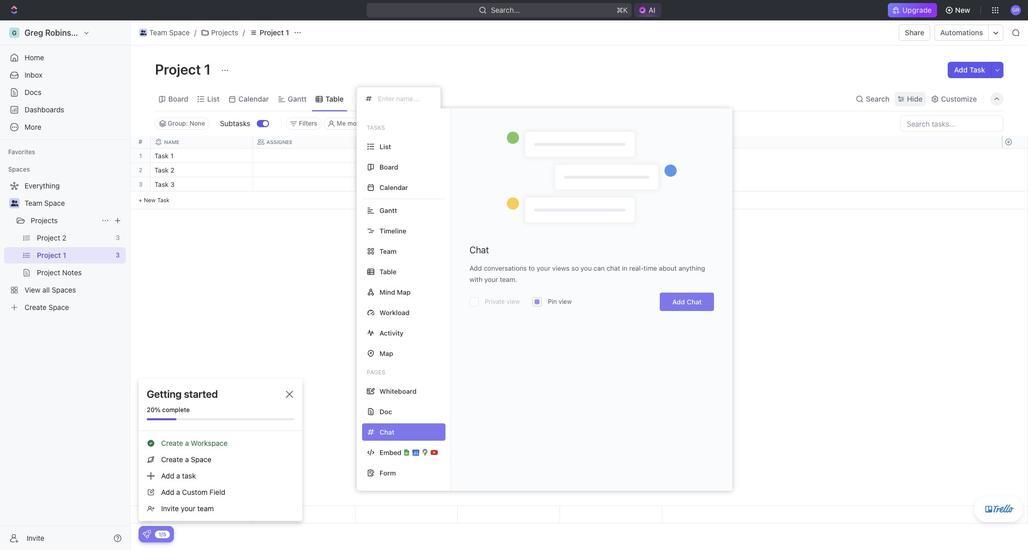 Task type: describe. For each thing, give the bounding box(es) containing it.
to for task 3
[[362, 182, 370, 188]]

view for private view
[[507, 298, 520, 306]]

add task button
[[948, 62, 991, 78]]

2 vertical spatial space
[[191, 456, 211, 464]]

row group containing 1 2 3
[[130, 149, 151, 210]]

timeline
[[380, 227, 406, 235]]

‎task 1
[[154, 152, 174, 160]]

chat
[[607, 264, 620, 273]]

2 vertical spatial team
[[380, 247, 397, 256]]

20% complete
[[147, 407, 190, 414]]

20%
[[147, 407, 161, 414]]

team.
[[500, 276, 517, 284]]

assignees button
[[371, 118, 418, 130]]

add conversations to your views so you can chat in real-time about anything with your team.
[[470, 264, 705, 284]]

create a workspace
[[161, 439, 228, 448]]

doc
[[380, 408, 392, 416]]

0 vertical spatial board
[[168, 94, 188, 103]]

create for create a space
[[161, 456, 183, 464]]

private
[[485, 298, 505, 306]]

calendar link
[[236, 92, 269, 106]]

0 vertical spatial projects link
[[198, 27, 241, 39]]

set priority image for 1
[[559, 149, 574, 165]]

user group image
[[10, 201, 18, 207]]

2 for 1
[[139, 167, 142, 173]]

subtasks button
[[216, 116, 257, 132]]

1 inside 1 2 3
[[139, 152, 142, 159]]

table link
[[324, 92, 344, 106]]

search button
[[853, 92, 893, 106]]

invite for invite
[[27, 534, 44, 543]]

Enter name... field
[[377, 94, 432, 103]]

‎task for ‎task 1
[[154, 152, 169, 160]]

show closed button
[[420, 118, 475, 130]]

0 horizontal spatial calendar
[[238, 94, 269, 103]]

view
[[370, 94, 386, 103]]

0 vertical spatial project 1
[[260, 28, 289, 37]]

can
[[594, 264, 605, 273]]

invite for invite your team
[[161, 505, 179, 514]]

new button
[[941, 2, 977, 18]]

1 horizontal spatial project
[[260, 28, 284, 37]]

‎task for ‎task 2
[[154, 166, 169, 174]]

so
[[571, 264, 579, 273]]

#
[[138, 138, 142, 146]]

tree inside the sidebar navigation
[[4, 178, 126, 316]]

hide
[[907, 94, 923, 103]]

conversations
[[484, 264, 527, 273]]

assignees
[[383, 120, 414, 127]]

table inside table link
[[326, 94, 344, 103]]

1 horizontal spatial board
[[380, 163, 398, 171]]

project 1 link
[[247, 27, 292, 39]]

task 3
[[154, 181, 175, 189]]

a for space
[[185, 456, 189, 464]]

home
[[25, 53, 44, 62]]

user group image
[[140, 30, 146, 35]]

⌘k
[[617, 6, 628, 14]]

add task
[[954, 65, 985, 74]]

1 vertical spatial list
[[380, 142, 391, 151]]

add a task
[[161, 472, 196, 481]]

you
[[581, 264, 592, 273]]

new for new task
[[144, 197, 156, 204]]

workspace
[[191, 439, 228, 448]]

onboarding checklist button image
[[143, 531, 151, 539]]

spaces
[[8, 166, 30, 173]]

views
[[552, 264, 570, 273]]

inbox link
[[4, 67, 126, 83]]

0 vertical spatial team space
[[149, 28, 190, 37]]

do for ‎task 2
[[371, 167, 380, 174]]

anything
[[679, 264, 705, 273]]

1 vertical spatial table
[[380, 268, 397, 276]]

view button
[[357, 87, 390, 111]]

1 vertical spatial project
[[155, 61, 201, 78]]

press space to select this row. row containing 2
[[130, 163, 151, 178]]

about
[[659, 264, 677, 273]]

upgrade
[[903, 6, 932, 14]]

add for add conversations to your views so you can chat in real-time about anything with your team.
[[470, 264, 482, 273]]

upgrade link
[[888, 3, 937, 17]]

2 for ‎task
[[170, 166, 174, 174]]

task
[[182, 472, 196, 481]]

embed
[[380, 449, 402, 457]]

1 / from the left
[[194, 28, 196, 37]]

favorites button
[[4, 146, 39, 159]]

space inside the sidebar navigation
[[44, 199, 65, 208]]

team space inside the sidebar navigation
[[25, 199, 65, 208]]

search
[[866, 94, 890, 103]]

subtasks
[[220, 119, 250, 128]]

share
[[905, 28, 925, 37]]

getting
[[147, 389, 182, 401]]

invite your team
[[161, 505, 214, 514]]

favorites
[[8, 148, 35, 156]]

automations
[[940, 28, 983, 37]]

field
[[210, 489, 225, 497]]

1 horizontal spatial map
[[397, 288, 411, 296]]

docs
[[25, 88, 41, 97]]

set priority element for 3
[[559, 178, 574, 193]]

activity
[[380, 329, 404, 337]]

‎task 2
[[154, 166, 174, 174]]

add for add a custom field
[[161, 489, 174, 497]]

a for workspace
[[185, 439, 189, 448]]

gantt link
[[286, 92, 307, 106]]

team inside the sidebar navigation
[[25, 199, 42, 208]]

dashboards link
[[4, 102, 126, 118]]

private view
[[485, 298, 520, 306]]

create a space
[[161, 456, 211, 464]]

sidebar navigation
[[0, 20, 130, 551]]

0 horizontal spatial 3
[[139, 181, 142, 188]]

show
[[433, 120, 449, 127]]

1 horizontal spatial calendar
[[380, 183, 408, 192]]

to do for task 3
[[362, 182, 380, 188]]

complete
[[162, 407, 190, 414]]



Task type: vqa. For each thing, say whether or not it's contained in the screenshot.
bottom Task
yes



Task type: locate. For each thing, give the bounding box(es) containing it.
pages
[[367, 369, 385, 376]]

team space right user group icon
[[25, 199, 65, 208]]

your down the add a custom field
[[181, 505, 195, 514]]

add up customize
[[954, 65, 968, 74]]

0 vertical spatial ‎task
[[154, 152, 169, 160]]

1 horizontal spatial projects
[[211, 28, 238, 37]]

3 down the ‎task 2
[[170, 181, 175, 189]]

do down the tasks
[[371, 167, 380, 174]]

1 vertical spatial gantt
[[380, 206, 397, 215]]

0 horizontal spatial board
[[168, 94, 188, 103]]

1 set priority element from the top
[[559, 149, 574, 165]]

2 up the task 3
[[170, 166, 174, 174]]

workload
[[380, 309, 410, 317]]

1 vertical spatial projects link
[[31, 213, 97, 229]]

0 horizontal spatial project
[[155, 61, 201, 78]]

1 to do cell from the top
[[356, 163, 458, 177]]

table up mind
[[380, 268, 397, 276]]

0 horizontal spatial chat
[[470, 245, 489, 256]]

projects inside the sidebar navigation
[[31, 216, 58, 225]]

press space to select this row. row containing 1
[[130, 149, 151, 163]]

map
[[397, 288, 411, 296], [380, 350, 393, 358]]

add for add task
[[954, 65, 968, 74]]

list up subtasks 'button'
[[207, 94, 220, 103]]

1 vertical spatial invite
[[27, 534, 44, 543]]

0 vertical spatial to do cell
[[356, 163, 458, 177]]

a down add a task at the bottom left of page
[[176, 489, 180, 497]]

0 vertical spatial create
[[161, 439, 183, 448]]

task inside add task button
[[970, 65, 985, 74]]

0 horizontal spatial projects link
[[31, 213, 97, 229]]

0 vertical spatial projects
[[211, 28, 238, 37]]

add a custom field
[[161, 489, 225, 497]]

space right user group image
[[169, 28, 190, 37]]

grid containing ‎task 1
[[130, 136, 1028, 524]]

create up create a space
[[161, 439, 183, 448]]

0 vertical spatial calendar
[[238, 94, 269, 103]]

add for add a task
[[161, 472, 174, 481]]

row
[[151, 136, 662, 149]]

0 vertical spatial gantt
[[288, 94, 307, 103]]

dashboards
[[25, 105, 64, 114]]

3 inside press space to select this row. row
[[170, 181, 175, 189]]

3
[[170, 181, 175, 189], [139, 181, 142, 188]]

table
[[326, 94, 344, 103], [380, 268, 397, 276]]

board down the tasks
[[380, 163, 398, 171]]

new up automations
[[955, 6, 970, 14]]

0 vertical spatial new
[[955, 6, 970, 14]]

2 set priority image from the top
[[559, 164, 574, 179]]

cell
[[253, 149, 356, 163], [356, 149, 458, 163], [458, 149, 560, 163], [253, 163, 356, 177], [458, 163, 560, 177], [253, 178, 356, 191], [458, 178, 560, 191]]

custom
[[182, 489, 208, 497]]

0 horizontal spatial projects
[[31, 216, 58, 225]]

1 ‎task from the top
[[154, 152, 169, 160]]

1 vertical spatial chat
[[687, 298, 702, 306]]

0 vertical spatial project
[[260, 28, 284, 37]]

1 vertical spatial team space link
[[25, 195, 124, 212]]

press space to select this row. row containing 3
[[130, 178, 151, 192]]

1 vertical spatial your
[[484, 276, 498, 284]]

form
[[380, 469, 396, 478]]

team right user group icon
[[25, 199, 42, 208]]

1 horizontal spatial project 1
[[260, 28, 289, 37]]

1 vertical spatial board
[[380, 163, 398, 171]]

create for create a workspace
[[161, 439, 183, 448]]

view for pin view
[[559, 298, 572, 306]]

0 vertical spatial invite
[[161, 505, 179, 514]]

1 horizontal spatial view
[[559, 298, 572, 306]]

docs link
[[4, 84, 126, 101]]

0 vertical spatial to
[[362, 167, 370, 174]]

1 2 3
[[139, 152, 142, 188]]

chat down the anything
[[687, 298, 702, 306]]

show closed
[[433, 120, 471, 127]]

0 horizontal spatial /
[[194, 28, 196, 37]]

1 vertical spatial ‎task
[[154, 166, 169, 174]]

grid
[[130, 136, 1028, 524]]

0 vertical spatial team space link
[[137, 27, 192, 39]]

1 horizontal spatial 3
[[170, 181, 175, 189]]

gantt
[[288, 94, 307, 103], [380, 206, 397, 215]]

list
[[207, 94, 220, 103], [380, 142, 391, 151]]

‎task up the ‎task 2
[[154, 152, 169, 160]]

/
[[194, 28, 196, 37], [243, 28, 245, 37]]

set priority element
[[559, 149, 574, 165], [559, 164, 574, 179], [559, 178, 574, 193]]

real-
[[629, 264, 644, 273]]

to do cell down assignees
[[356, 163, 458, 177]]

with
[[470, 276, 483, 284]]

a for task
[[176, 472, 180, 481]]

2 create from the top
[[161, 456, 183, 464]]

gantt up timeline
[[380, 206, 397, 215]]

1 horizontal spatial list
[[380, 142, 391, 151]]

1 do from the top
[[371, 167, 380, 174]]

to do cell up timeline
[[356, 178, 458, 191]]

0 horizontal spatial team space
[[25, 199, 65, 208]]

new down the task 3
[[144, 197, 156, 204]]

team space link
[[137, 27, 192, 39], [25, 195, 124, 212]]

inbox
[[25, 71, 42, 79]]

0 vertical spatial your
[[537, 264, 550, 273]]

0 horizontal spatial invite
[[27, 534, 44, 543]]

1 view from the left
[[507, 298, 520, 306]]

whiteboard
[[380, 387, 417, 396]]

add inside add conversations to your views so you can chat in real-time about anything with your team.
[[470, 264, 482, 273]]

0 horizontal spatial 2
[[139, 167, 142, 173]]

1 horizontal spatial team space
[[149, 28, 190, 37]]

1 horizontal spatial gantt
[[380, 206, 397, 215]]

0 horizontal spatial project 1
[[155, 61, 214, 78]]

set priority image for 2
[[559, 164, 574, 179]]

3 left the task 3
[[139, 181, 142, 188]]

to inside add conversations to your views so you can chat in real-time about anything with your team.
[[529, 264, 535, 273]]

0 vertical spatial space
[[169, 28, 190, 37]]

2 inside 1 2 3
[[139, 167, 142, 173]]

pin view
[[548, 298, 572, 306]]

2 to do cell from the top
[[356, 178, 458, 191]]

0 vertical spatial team
[[149, 28, 167, 37]]

invite inside the sidebar navigation
[[27, 534, 44, 543]]

1 horizontal spatial table
[[380, 268, 397, 276]]

0 horizontal spatial gantt
[[288, 94, 307, 103]]

0 horizontal spatial map
[[380, 350, 393, 358]]

home link
[[4, 50, 126, 66]]

closed
[[451, 120, 471, 127]]

space down create a workspace
[[191, 456, 211, 464]]

1 set priority image from the top
[[559, 149, 574, 165]]

new for new
[[955, 6, 970, 14]]

view right private
[[507, 298, 520, 306]]

customize button
[[928, 92, 980, 106]]

to do cell
[[356, 163, 458, 177], [356, 178, 458, 191]]

list down the tasks
[[380, 142, 391, 151]]

set priority image
[[559, 149, 574, 165], [559, 164, 574, 179]]

do for task 3
[[371, 182, 380, 188]]

row group
[[130, 149, 151, 210], [151, 149, 662, 210], [1002, 149, 1028, 210], [1002, 507, 1028, 524]]

mind
[[380, 288, 395, 296]]

1 vertical spatial to do
[[362, 182, 380, 188]]

onboarding checklist button element
[[143, 531, 151, 539]]

0 vertical spatial map
[[397, 288, 411, 296]]

team right user group image
[[149, 28, 167, 37]]

to do
[[362, 167, 380, 174], [362, 182, 380, 188]]

task for new task
[[157, 197, 170, 204]]

3 set priority element from the top
[[559, 178, 574, 193]]

started
[[184, 389, 218, 401]]

add
[[954, 65, 968, 74], [470, 264, 482, 273], [672, 298, 685, 306], [161, 472, 174, 481], [161, 489, 174, 497]]

to
[[362, 167, 370, 174], [362, 182, 370, 188], [529, 264, 535, 273]]

invite
[[161, 505, 179, 514], [27, 534, 44, 543]]

0 vertical spatial task
[[970, 65, 985, 74]]

create up add a task at the bottom left of page
[[161, 456, 183, 464]]

add chat
[[672, 298, 702, 306]]

space right user group icon
[[44, 199, 65, 208]]

1 vertical spatial project 1
[[155, 61, 214, 78]]

1 vertical spatial projects
[[31, 216, 58, 225]]

1 create from the top
[[161, 439, 183, 448]]

1 vertical spatial new
[[144, 197, 156, 204]]

your right the with
[[484, 276, 498, 284]]

new task
[[144, 197, 170, 204]]

2 left the ‎task 2
[[139, 167, 142, 173]]

1
[[286, 28, 289, 37], [204, 61, 211, 78], [170, 152, 174, 160], [139, 152, 142, 159]]

1 horizontal spatial /
[[243, 28, 245, 37]]

0 horizontal spatial list
[[207, 94, 220, 103]]

0 horizontal spatial view
[[507, 298, 520, 306]]

project
[[260, 28, 284, 37], [155, 61, 201, 78]]

close image
[[286, 391, 293, 398]]

1 horizontal spatial chat
[[687, 298, 702, 306]]

team space right user group image
[[149, 28, 190, 37]]

2 inside press space to select this row. row
[[170, 166, 174, 174]]

table right gantt link
[[326, 94, 344, 103]]

to do cell for task 3
[[356, 178, 458, 191]]

automations button
[[935, 25, 988, 40]]

projects
[[211, 28, 238, 37], [31, 216, 58, 225]]

press space to select this row. row containing ‎task 2
[[151, 163, 662, 179]]

2 vertical spatial task
[[157, 197, 170, 204]]

team
[[149, 28, 167, 37], [25, 199, 42, 208], [380, 247, 397, 256]]

mind map
[[380, 288, 411, 296]]

1 horizontal spatial team
[[149, 28, 167, 37]]

set priority element for 1
[[559, 149, 574, 165]]

add down add a task at the bottom left of page
[[161, 489, 174, 497]]

2 ‎task from the top
[[154, 166, 169, 174]]

press space to select this row. row containing ‎task 1
[[151, 149, 662, 165]]

2 horizontal spatial your
[[537, 264, 550, 273]]

2 horizontal spatial space
[[191, 456, 211, 464]]

‎task
[[154, 152, 169, 160], [154, 166, 169, 174]]

1 horizontal spatial 2
[[170, 166, 174, 174]]

1 vertical spatial team space
[[25, 199, 65, 208]]

add inside add task button
[[954, 65, 968, 74]]

add down "about"
[[672, 298, 685, 306]]

do up timeline
[[371, 182, 380, 188]]

1 horizontal spatial invite
[[161, 505, 179, 514]]

2 / from the left
[[243, 28, 245, 37]]

1 vertical spatial team
[[25, 199, 42, 208]]

0 horizontal spatial team
[[25, 199, 42, 208]]

chat up the with
[[470, 245, 489, 256]]

your
[[537, 264, 550, 273], [484, 276, 498, 284], [181, 505, 195, 514]]

set priority element for 2
[[559, 164, 574, 179]]

Search tasks... text field
[[901, 116, 1003, 131]]

2 set priority element from the top
[[559, 164, 574, 179]]

to for ‎task 2
[[362, 167, 370, 174]]

time
[[644, 264, 657, 273]]

map down activity
[[380, 350, 393, 358]]

add up the with
[[470, 264, 482, 273]]

1 horizontal spatial projects link
[[198, 27, 241, 39]]

search...
[[491, 6, 520, 14]]

0 horizontal spatial space
[[44, 199, 65, 208]]

add for add chat
[[672, 298, 685, 306]]

2 horizontal spatial team
[[380, 247, 397, 256]]

share button
[[899, 25, 931, 41]]

calendar up subtasks 'button'
[[238, 94, 269, 103]]

press space to select this row. row containing task 3
[[151, 178, 662, 193]]

1/5
[[159, 532, 166, 538]]

task up customize
[[970, 65, 985, 74]]

row group containing ‎task 1
[[151, 149, 662, 210]]

2 vertical spatial to
[[529, 264, 535, 273]]

0 horizontal spatial table
[[326, 94, 344, 103]]

task
[[970, 65, 985, 74], [154, 181, 169, 189], [157, 197, 170, 204]]

do
[[371, 167, 380, 174], [371, 182, 380, 188]]

0 vertical spatial chat
[[470, 245, 489, 256]]

1 vertical spatial space
[[44, 199, 65, 208]]

board left list link
[[168, 94, 188, 103]]

a
[[185, 439, 189, 448], [185, 456, 189, 464], [176, 472, 180, 481], [176, 489, 180, 497]]

1 horizontal spatial team space link
[[137, 27, 192, 39]]

gantt left table link
[[288, 94, 307, 103]]

a left the task
[[176, 472, 180, 481]]

0 vertical spatial do
[[371, 167, 380, 174]]

a up the task
[[185, 456, 189, 464]]

task down the task 3
[[157, 197, 170, 204]]

map right mind
[[397, 288, 411, 296]]

team down timeline
[[380, 247, 397, 256]]

2 view from the left
[[559, 298, 572, 306]]

chat
[[470, 245, 489, 256], [687, 298, 702, 306]]

1 horizontal spatial space
[[169, 28, 190, 37]]

task for add task
[[970, 65, 985, 74]]

1 to do from the top
[[362, 167, 380, 174]]

projects link
[[198, 27, 241, 39], [31, 213, 97, 229]]

set priority image
[[559, 178, 574, 193]]

1 vertical spatial create
[[161, 456, 183, 464]]

list link
[[205, 92, 220, 106]]

in
[[622, 264, 627, 273]]

board link
[[166, 92, 188, 106]]

1 vertical spatial calendar
[[380, 183, 408, 192]]

project 1
[[260, 28, 289, 37], [155, 61, 214, 78]]

tree containing team space
[[4, 178, 126, 316]]

2 to do from the top
[[362, 182, 380, 188]]

0 horizontal spatial team space link
[[25, 195, 124, 212]]

getting started
[[147, 389, 218, 401]]

1 horizontal spatial your
[[484, 276, 498, 284]]

1 vertical spatial task
[[154, 181, 169, 189]]

space
[[169, 28, 190, 37], [44, 199, 65, 208], [191, 456, 211, 464]]

0 vertical spatial to do
[[362, 167, 380, 174]]

‎task down ‎task 1
[[154, 166, 169, 174]]

0 vertical spatial table
[[326, 94, 344, 103]]

1 vertical spatial to do cell
[[356, 178, 458, 191]]

2 do from the top
[[371, 182, 380, 188]]

team space
[[149, 28, 190, 37], [25, 199, 65, 208]]

view right pin
[[559, 298, 572, 306]]

0 vertical spatial list
[[207, 94, 220, 103]]

calendar up timeline
[[380, 183, 408, 192]]

a for custom
[[176, 489, 180, 497]]

new inside new "button"
[[955, 6, 970, 14]]

0 horizontal spatial new
[[144, 197, 156, 204]]

pin
[[548, 298, 557, 306]]

1 vertical spatial map
[[380, 350, 393, 358]]

to do cell for ‎task 2
[[356, 163, 458, 177]]

hide button
[[895, 92, 926, 106]]

team
[[197, 505, 214, 514]]

0 horizontal spatial your
[[181, 505, 195, 514]]

1 horizontal spatial new
[[955, 6, 970, 14]]

to do for ‎task 2
[[362, 167, 380, 174]]

a up create a space
[[185, 439, 189, 448]]

tasks
[[367, 124, 385, 131]]

tree
[[4, 178, 126, 316]]

customize
[[941, 94, 977, 103]]

task down the ‎task 2
[[154, 181, 169, 189]]

your left views
[[537, 264, 550, 273]]

add left the task
[[161, 472, 174, 481]]

1 vertical spatial to
[[362, 182, 370, 188]]

view button
[[357, 92, 390, 106]]

2 vertical spatial your
[[181, 505, 195, 514]]

press space to select this row. row
[[130, 149, 151, 163], [151, 149, 662, 165], [130, 163, 151, 178], [151, 163, 662, 179], [130, 178, 151, 192], [151, 178, 662, 193], [151, 507, 662, 524]]



